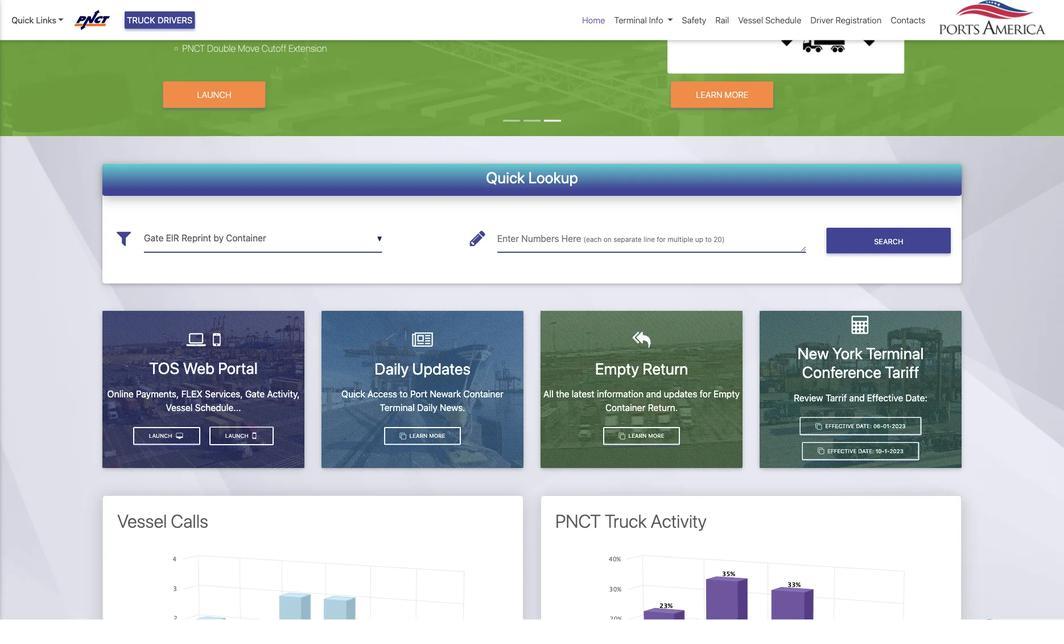 Task type: locate. For each thing, give the bounding box(es) containing it.
online payments, flex services, gate activity, vessel schedule...
[[107, 388, 300, 413]]

0 horizontal spatial for
[[657, 235, 666, 243]]

empty inside all the latest information and updates for empty container return.
[[714, 389, 740, 399]]

0 horizontal spatial more
[[429, 433, 446, 439]]

safety link
[[678, 9, 711, 31]]

clone image for daily updates
[[400, 433, 406, 439]]

0 horizontal spatial launch link
[[133, 427, 200, 445]]

0 horizontal spatial learn
[[410, 433, 428, 439]]

driver registration
[[811, 15, 882, 25]]

flex
[[181, 388, 203, 399]]

for inside all the latest information and updates for empty container return.
[[700, 389, 712, 399]]

1 horizontal spatial quick
[[342, 389, 365, 399]]

tos
[[149, 359, 180, 378]]

terminal up tariff
[[867, 344, 924, 362]]

coming soon: pnct late reefer delivery/pickup pnct double move cutoff extension
[[168, 14, 327, 54]]

access
[[368, 389, 397, 399]]

0 vertical spatial vessel
[[739, 15, 764, 25]]

truck left angle right icon
[[127, 15, 155, 25]]

quick left links
[[11, 15, 34, 25]]

1 horizontal spatial more
[[649, 433, 665, 439]]

launch inside button
[[197, 90, 231, 100]]

clone image down all the latest information and updates for empty container return.
[[619, 433, 626, 439]]

terminal inside quick access to port newark container terminal daily news.
[[380, 402, 415, 413]]

up
[[696, 235, 704, 243]]

vessel left calls
[[117, 510, 167, 532]]

tos web portal
[[149, 359, 258, 378]]

and up return.
[[646, 389, 662, 399]]

daily up access
[[375, 359, 409, 378]]

0 vertical spatial quick
[[11, 15, 34, 25]]

0 horizontal spatial empty
[[595, 359, 640, 378]]

1 horizontal spatial truck
[[605, 510, 647, 532]]

50
[[203, 0, 214, 11]]

(only 50 slots available each day)
[[182, 0, 312, 11]]

launch for launch button
[[197, 90, 231, 100]]

2 vertical spatial vessel
[[117, 510, 167, 532]]

lookup
[[529, 168, 578, 187]]

here
[[562, 233, 582, 244]]

desktop image
[[176, 433, 183, 439]]

2 horizontal spatial clone image
[[816, 423, 823, 429]]

more
[[725, 90, 749, 100], [429, 433, 446, 439], [649, 433, 665, 439]]

0 vertical spatial to
[[706, 235, 712, 243]]

1 horizontal spatial launch link
[[210, 427, 274, 445]]

terminal down access
[[380, 402, 415, 413]]

more for empty return
[[649, 433, 665, 439]]

numbers
[[522, 233, 559, 244]]

20)
[[714, 235, 725, 243]]

the
[[556, 389, 570, 399]]

to inside 'enter numbers here (each on separate line for multiple up to 20)'
[[706, 235, 712, 243]]

and
[[646, 389, 662, 399], [850, 392, 865, 403]]

review
[[794, 392, 824, 403]]

2 horizontal spatial terminal
[[867, 344, 924, 362]]

clone image down quick access to port newark container terminal daily news.
[[400, 433, 406, 439]]

0 vertical spatial truck
[[127, 15, 155, 25]]

launch link down payments,
[[133, 427, 200, 445]]

schedule
[[766, 15, 802, 25]]

2 vertical spatial terminal
[[380, 402, 415, 413]]

registration
[[836, 15, 882, 25]]

mobile image
[[252, 431, 256, 440]]

day)
[[295, 0, 312, 11]]

terminal info link
[[610, 9, 678, 31]]

clone image for empty return
[[619, 433, 626, 439]]

1 horizontal spatial container
[[606, 402, 646, 413]]

launch button
[[163, 81, 266, 108]]

2 launch link from the left
[[133, 427, 200, 445]]

empty right updates
[[714, 389, 740, 399]]

terminal
[[615, 15, 647, 25], [867, 344, 924, 362], [380, 402, 415, 413]]

1 vertical spatial daily
[[417, 402, 438, 413]]

extension
[[289, 43, 327, 54]]

each
[[273, 0, 293, 11]]

vessel schedule link
[[734, 9, 807, 31]]

0 horizontal spatial to
[[400, 389, 408, 399]]

vessel
[[739, 15, 764, 25], [166, 402, 193, 413], [117, 510, 167, 532]]

vessel down flex
[[166, 402, 193, 413]]

1 horizontal spatial for
[[700, 389, 712, 399]]

clone image up clone icon
[[816, 423, 823, 429]]

0 vertical spatial for
[[657, 235, 666, 243]]

learn
[[696, 90, 723, 100], [410, 433, 428, 439], [629, 433, 647, 439]]

None text field
[[498, 224, 807, 252]]

daily updates
[[375, 359, 471, 378]]

1 horizontal spatial daily
[[417, 402, 438, 413]]

york
[[833, 344, 863, 362]]

0 horizontal spatial clone image
[[400, 433, 406, 439]]

information
[[597, 389, 644, 399]]

truck drivers
[[127, 15, 193, 25]]

0 vertical spatial container
[[464, 389, 504, 399]]

0 horizontal spatial terminal
[[380, 402, 415, 413]]

terminal inside new york terminal conference tariff
[[867, 344, 924, 362]]

1 horizontal spatial empty
[[714, 389, 740, 399]]

updates
[[664, 389, 698, 399]]

2 vertical spatial quick
[[342, 389, 365, 399]]

container inside all the latest information and updates for empty container return.
[[606, 402, 646, 413]]

activity,
[[267, 388, 300, 399]]

launch link
[[210, 427, 274, 445], [133, 427, 200, 445]]

0 vertical spatial daily
[[375, 359, 409, 378]]

and right tarrif
[[850, 392, 865, 403]]

daily
[[375, 359, 409, 378], [417, 402, 438, 413]]

0 vertical spatial terminal
[[615, 15, 647, 25]]

1 vertical spatial truck
[[605, 510, 647, 532]]

container down information
[[606, 402, 646, 413]]

1 horizontal spatial learn
[[629, 433, 647, 439]]

0 horizontal spatial and
[[646, 389, 662, 399]]

quick left lookup
[[486, 168, 525, 187]]

online
[[107, 388, 134, 399]]

launch down double
[[197, 90, 231, 100]]

to
[[706, 235, 712, 243], [400, 389, 408, 399]]

launch for second launch link from left
[[149, 433, 174, 439]]

container
[[464, 389, 504, 399], [606, 402, 646, 413]]

quick left access
[[342, 389, 365, 399]]

available
[[237, 0, 271, 11]]

learn more for empty return
[[627, 433, 665, 439]]

for inside 'enter numbers here (each on separate line for multiple up to 20)'
[[657, 235, 666, 243]]

return.
[[648, 402, 678, 413]]

1 vertical spatial for
[[700, 389, 712, 399]]

daily down port in the bottom of the page
[[417, 402, 438, 413]]

contacts
[[891, 15, 926, 25]]

quick inside quick access to port newark container terminal daily news.
[[342, 389, 365, 399]]

launch for 2nd launch link from the right
[[225, 432, 250, 439]]

effective
[[868, 392, 904, 403]]

None text field
[[144, 224, 382, 252]]

driver registration link
[[807, 9, 887, 31]]

portal
[[218, 359, 258, 378]]

empty
[[595, 359, 640, 378], [714, 389, 740, 399]]

0 horizontal spatial quick
[[11, 15, 34, 25]]

learn more link for empty return
[[604, 427, 680, 445]]

1 horizontal spatial learn more
[[627, 433, 665, 439]]

clone image for new york terminal conference tariff
[[816, 423, 823, 429]]

launch left mobile icon
[[225, 432, 250, 439]]

0 horizontal spatial learn more
[[408, 433, 446, 439]]

to left port in the bottom of the page
[[400, 389, 408, 399]]

links
[[36, 15, 56, 25]]

1 vertical spatial empty
[[714, 389, 740, 399]]

terminal left info
[[615, 15, 647, 25]]

clone image
[[816, 423, 823, 429], [400, 433, 406, 439], [619, 433, 626, 439]]

more for daily updates
[[429, 433, 446, 439]]

learn more for daily updates
[[408, 433, 446, 439]]

empty up information
[[595, 359, 640, 378]]

line
[[644, 235, 655, 243]]

learn for daily updates
[[410, 433, 428, 439]]

activity
[[651, 510, 707, 532]]

for
[[657, 235, 666, 243], [700, 389, 712, 399]]

1 vertical spatial to
[[400, 389, 408, 399]]

web
[[183, 359, 215, 378]]

launch left desktop icon
[[149, 433, 174, 439]]

container inside quick access to port newark container terminal daily news.
[[464, 389, 504, 399]]

launch link down schedule...
[[210, 427, 274, 445]]

for right updates
[[700, 389, 712, 399]]

container up the news.
[[464, 389, 504, 399]]

rail link
[[711, 9, 734, 31]]

1 vertical spatial terminal
[[867, 344, 924, 362]]

to inside quick access to port newark container terminal daily news.
[[400, 389, 408, 399]]

1 horizontal spatial clone image
[[619, 433, 626, 439]]

vessel right rail link
[[739, 15, 764, 25]]

2 horizontal spatial quick
[[486, 168, 525, 187]]

pnct
[[182, 29, 205, 39], [182, 43, 205, 54], [556, 510, 601, 532]]

1 horizontal spatial to
[[706, 235, 712, 243]]

empty return
[[595, 359, 689, 378]]

0 horizontal spatial container
[[464, 389, 504, 399]]

1 horizontal spatial terminal
[[615, 15, 647, 25]]

1 vertical spatial quick
[[486, 168, 525, 187]]

launch
[[197, 90, 231, 100], [225, 432, 250, 439], [149, 433, 174, 439]]

for right line on the right top
[[657, 235, 666, 243]]

schedule...
[[195, 402, 241, 413]]

1 vertical spatial vessel
[[166, 402, 193, 413]]

to right the "up"
[[706, 235, 712, 243]]

multiple
[[668, 235, 694, 243]]

truck left activity
[[605, 510, 647, 532]]

1 vertical spatial container
[[606, 402, 646, 413]]

tarrif
[[826, 392, 847, 403]]

return
[[643, 359, 689, 378]]



Task type: describe. For each thing, give the bounding box(es) containing it.
new york terminal conference tariff
[[798, 344, 924, 382]]

new
[[798, 344, 829, 362]]

review tarrif and effective date:
[[794, 392, 928, 403]]

calls
[[171, 510, 208, 532]]

delivery/pickup
[[255, 29, 315, 39]]

daily inside quick access to port newark container terminal daily news.
[[417, 402, 438, 413]]

port
[[410, 389, 428, 399]]

and inside all the latest information and updates for empty container return.
[[646, 389, 662, 399]]

gate
[[245, 388, 265, 399]]

info
[[649, 15, 664, 25]]

flexible service image
[[0, 0, 1065, 200]]

quick links
[[11, 15, 56, 25]]

contacts link
[[887, 9, 931, 31]]

vessel calls
[[117, 510, 208, 532]]

vessel for calls
[[117, 510, 167, 532]]

coming
[[168, 14, 199, 25]]

terminal info
[[615, 15, 664, 25]]

truck drivers link
[[125, 11, 195, 29]]

safety
[[682, 15, 707, 25]]

1 vertical spatial pnct
[[182, 43, 205, 54]]

quick lookup
[[486, 168, 578, 187]]

(each
[[584, 235, 602, 243]]

separate
[[614, 235, 642, 243]]

2 horizontal spatial more
[[725, 90, 749, 100]]

vessel inside online payments, flex services, gate activity, vessel schedule...
[[166, 402, 193, 413]]

services,
[[205, 388, 243, 399]]

0 horizontal spatial daily
[[375, 359, 409, 378]]

enter numbers here (each on separate line for multiple up to 20)
[[498, 233, 725, 244]]

quick for quick lookup
[[486, 168, 525, 187]]

▼
[[377, 235, 382, 243]]

2 vertical spatial pnct
[[556, 510, 601, 532]]

rail
[[716, 15, 730, 25]]

on
[[604, 235, 612, 243]]

reefer
[[227, 29, 253, 39]]

home link
[[578, 9, 610, 31]]

pnct truck activity
[[556, 510, 707, 532]]

latest
[[572, 389, 595, 399]]

tariff
[[886, 363, 920, 382]]

(only
[[182, 0, 201, 11]]

0 vertical spatial empty
[[595, 359, 640, 378]]

0 horizontal spatial truck
[[127, 15, 155, 25]]

1 launch link from the left
[[210, 427, 274, 445]]

angle right image
[[160, 15, 163, 25]]

news.
[[440, 402, 466, 413]]

soon:
[[201, 14, 224, 25]]

quick links link
[[11, 14, 64, 26]]

drivers
[[158, 15, 193, 25]]

2 horizontal spatial learn
[[696, 90, 723, 100]]

enter
[[498, 233, 519, 244]]

newark
[[430, 389, 461, 399]]

2 horizontal spatial learn more
[[696, 90, 749, 100]]

all the latest information and updates for empty container return.
[[544, 389, 740, 413]]

move
[[238, 43, 260, 54]]

learn for empty return
[[629, 433, 647, 439]]

updates
[[412, 359, 471, 378]]

vessel for schedule
[[739, 15, 764, 25]]

1 horizontal spatial and
[[850, 392, 865, 403]]

conference
[[803, 363, 882, 382]]

all
[[544, 389, 554, 399]]

cutoff
[[262, 43, 287, 54]]

slots
[[216, 0, 235, 11]]

quick for quick access to port newark container terminal daily news.
[[342, 389, 365, 399]]

learn more link for daily updates
[[384, 427, 461, 445]]

clone image
[[818, 448, 825, 454]]

home
[[583, 15, 606, 25]]

double
[[207, 43, 236, 54]]

vessel schedule
[[739, 15, 802, 25]]

0 vertical spatial pnct
[[182, 29, 205, 39]]

quick access to port newark container terminal daily news.
[[342, 389, 504, 413]]

date:
[[906, 392, 928, 403]]

quick for quick links
[[11, 15, 34, 25]]

late
[[207, 29, 225, 39]]

driver
[[811, 15, 834, 25]]

payments,
[[136, 388, 179, 399]]



Task type: vqa. For each thing, say whether or not it's contained in the screenshot.
clone icon on the bottom of page
yes



